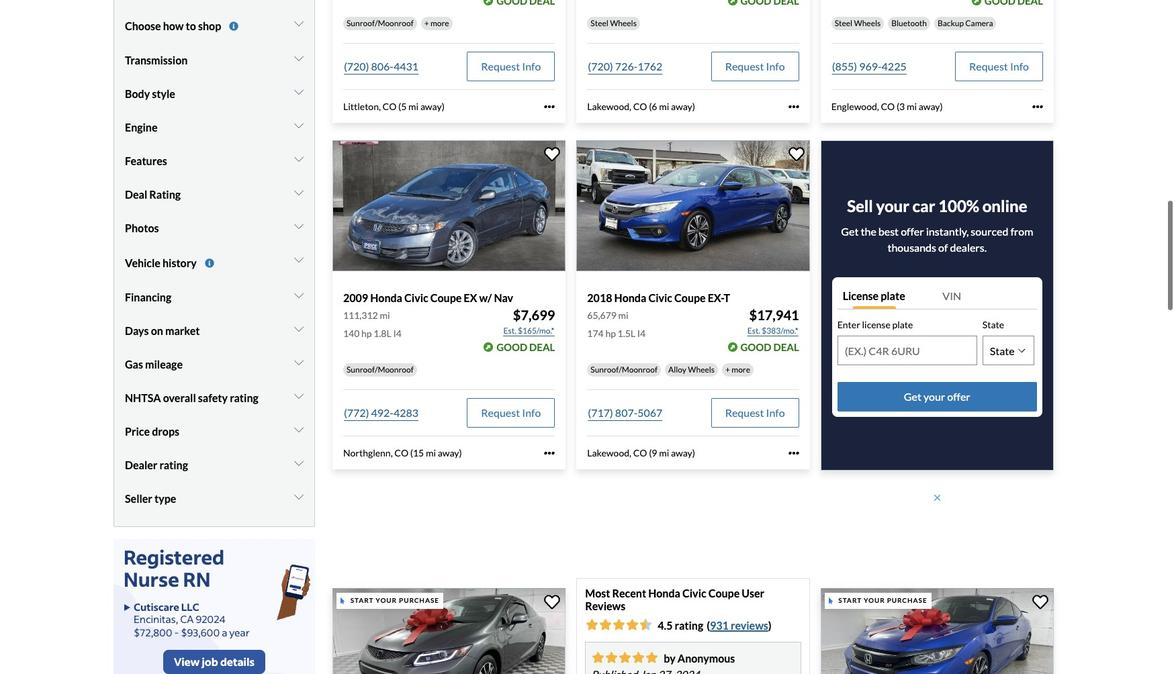 Task type: describe. For each thing, give the bounding box(es) containing it.
choose how to shop button
[[125, 9, 304, 44]]

body style button
[[125, 78, 304, 111]]

0 horizontal spatial +
[[425, 18, 429, 28]]

get for get your offer
[[904, 391, 922, 403]]

ex
[[464, 292, 477, 305]]

111,312 mi 140 hp 1.8l i4
[[343, 310, 402, 340]]

away) right (9
[[671, 448, 696, 459]]

1.5l
[[618, 328, 636, 340]]

to
[[186, 20, 196, 32]]

englewood,
[[832, 101, 880, 112]]

ellipsis h image for 4431
[[545, 102, 555, 112]]

features
[[125, 155, 167, 168]]

gas mileage
[[125, 358, 183, 371]]

your up the best
[[877, 196, 910, 215]]

license
[[843, 289, 879, 302]]

good for $17,941
[[741, 342, 772, 354]]

plate inside tab
[[881, 289, 906, 302]]

$7,699
[[513, 307, 555, 324]]

1 horizontal spatial advertisement element
[[454, 493, 944, 553]]

aegean blue metallic 2017 honda civic coupe si coupe front-wheel drive manual image
[[821, 589, 1054, 675]]

nhtsa
[[125, 392, 161, 404]]

est. for $7,699
[[504, 326, 517, 336]]

nhtsa overall safety rating button
[[125, 382, 304, 415]]

car
[[913, 196, 936, 215]]

sourced
[[971, 225, 1009, 238]]

deal for $17,941
[[774, 342, 800, 354]]

807-
[[615, 407, 638, 420]]

vin tab
[[938, 283, 1038, 310]]

price drops button
[[125, 415, 304, 449]]

market
[[165, 325, 200, 337]]

license plate
[[843, 289, 906, 302]]

mouse pointer image
[[341, 598, 345, 605]]

vehicle history button
[[125, 246, 304, 281]]

1 horizontal spatial wheels
[[688, 365, 715, 375]]

engine button
[[125, 111, 304, 145]]

chevron down image for nhtsa overall safety rating
[[294, 391, 304, 402]]

request info button for (772) 492-4283
[[467, 399, 555, 428]]

alloy wheels
[[669, 365, 715, 375]]

away) right (15
[[438, 448, 462, 459]]

recent
[[613, 587, 647, 600]]

hp for $7,699
[[362, 328, 372, 340]]

your right mouse pointer image
[[376, 597, 397, 605]]

est. $383/mo.* button
[[747, 325, 800, 338]]

style
[[152, 88, 175, 100]]

806-
[[371, 60, 394, 73]]

shop
[[198, 20, 221, 32]]

dealers.
[[951, 241, 987, 254]]

camera
[[966, 18, 994, 28]]

lakewood, for lakewood, co (9 mi away)
[[588, 448, 632, 459]]

mi for (6
[[659, 101, 670, 112]]

how
[[163, 20, 184, 32]]

ellipsis h image for englewood, co (3 mi away)
[[1033, 102, 1044, 112]]

financing
[[125, 291, 172, 304]]

request info for 5067
[[726, 407, 785, 420]]

vehicle
[[125, 256, 161, 269]]

good deal for $7,699
[[497, 342, 555, 354]]

969-
[[860, 60, 882, 73]]

(720) 806-4431 button
[[343, 52, 419, 82]]

111,312
[[343, 310, 378, 322]]

65,679
[[588, 310, 617, 322]]

state
[[983, 319, 1005, 330]]

174
[[588, 328, 604, 340]]

coupe for ex-
[[675, 292, 706, 305]]

$17,941 est. $383/mo.*
[[748, 307, 800, 336]]

rating
[[149, 188, 181, 201]]

i4 for $17,941
[[638, 328, 646, 340]]

est. $165/mo.* button
[[503, 325, 555, 338]]

chevron down image for financing
[[294, 290, 304, 301]]

view more image
[[229, 22, 239, 31]]

1 chevron down image from the top
[[294, 18, 304, 29]]

your inside button
[[924, 391, 946, 403]]

(9
[[649, 448, 658, 459]]

1 vertical spatial + more
[[726, 365, 751, 375]]

license
[[863, 319, 891, 330]]

931 reviews link
[[710, 620, 769, 633]]

get for get the best offer instantly, sourced from thousands of dealers.
[[842, 225, 859, 238]]

most
[[586, 587, 611, 600]]

transmission
[[125, 54, 188, 67]]

wheels for 726-
[[610, 18, 637, 28]]

chevron down image for body style
[[294, 87, 304, 98]]

steel wheels for (720)
[[591, 18, 637, 28]]

492-
[[371, 407, 394, 420]]

vehicle history
[[125, 256, 197, 269]]

start your purchase for mouse pointer image
[[351, 597, 439, 605]]

(855)
[[832, 60, 858, 73]]

i4 for $7,699
[[393, 328, 402, 340]]

transmission button
[[125, 44, 304, 78]]

mi for (5
[[409, 101, 419, 112]]

(15
[[410, 448, 424, 459]]

most recent honda civic coupe user reviews
[[586, 587, 765, 613]]

(3
[[897, 101, 905, 112]]

co for 726-
[[634, 101, 647, 112]]

civic for ex
[[405, 292, 429, 305]]

t
[[724, 292, 731, 305]]

online
[[983, 196, 1028, 215]]

request info button for (717) 807-5067
[[711, 399, 800, 428]]

offer inside button
[[948, 391, 971, 403]]

chevron down image for engine
[[294, 121, 304, 131]]

Enter license plate field
[[838, 337, 977, 365]]

away) for 1762
[[671, 101, 696, 112]]

deal
[[125, 188, 147, 201]]

by anonymous
[[664, 653, 735, 666]]

seller type
[[125, 493, 176, 505]]

chevron down image for rating
[[294, 188, 304, 199]]

littleton,
[[343, 101, 381, 112]]

$383/mo.*
[[762, 326, 799, 336]]

w/
[[479, 292, 492, 305]]

931
[[710, 620, 729, 633]]

2009 honda civic coupe ex w/ nav
[[343, 292, 514, 305]]

type
[[155, 493, 176, 505]]

est. for $17,941
[[748, 326, 761, 336]]

co left (15
[[395, 448, 409, 459]]

purchase for mouse pointer image
[[399, 597, 439, 605]]

body
[[125, 88, 150, 100]]

dealer rating button
[[125, 449, 304, 482]]

4225
[[882, 60, 907, 73]]

4.5
[[658, 620, 673, 633]]

offer inside get the best offer instantly, sourced from thousands of dealers.
[[901, 225, 925, 238]]

financing button
[[125, 281, 304, 314]]

rating for 4.5 rating ( 931 reviews )
[[675, 620, 704, 633]]

chevron down image for photos
[[294, 221, 304, 232]]

dealer rating
[[125, 459, 188, 472]]

steel for (855) 969-4225
[[835, 18, 853, 28]]

chevron down image for features
[[294, 154, 304, 165]]

1.8l
[[374, 328, 392, 340]]

5067
[[638, 407, 663, 420]]

co left (9
[[634, 448, 647, 459]]

rating inside dropdown button
[[230, 392, 259, 404]]

(
[[707, 620, 710, 633]]

polished metal metallic 2009 honda civic coupe ex w/ nav coupe front-wheel drive 5-speed automatic image
[[333, 140, 566, 272]]

4431
[[394, 60, 419, 73]]

info for (720) 726-1762
[[767, 60, 785, 73]]

info for (772) 492-4283
[[522, 407, 541, 420]]

days on market
[[125, 325, 200, 337]]

dealer
[[125, 459, 157, 472]]

chevron down image for mileage
[[294, 357, 304, 368]]

coupe for ex
[[431, 292, 462, 305]]

4283
[[394, 407, 419, 420]]

ex-
[[708, 292, 724, 305]]

65,679 mi 174 hp 1.5l i4
[[588, 310, 646, 340]]



Task type: vqa. For each thing, say whether or not it's contained in the screenshot.
the Body style dropdown button
yes



Task type: locate. For each thing, give the bounding box(es) containing it.
hp for $17,941
[[606, 328, 616, 340]]

good deal down 'est. $383/mo.*' button
[[741, 342, 800, 354]]

2 horizontal spatial coupe
[[709, 587, 740, 600]]

start your purchase
[[351, 597, 439, 605], [839, 597, 928, 605]]

offer
[[901, 225, 925, 238], [948, 391, 971, 403]]

good down 'est. $383/mo.*' button
[[741, 342, 772, 354]]

(720) for (720) 806-4431
[[344, 60, 369, 73]]

1 vertical spatial offer
[[948, 391, 971, 403]]

anonymous
[[678, 653, 735, 666]]

start right mouse pointer icon
[[839, 597, 862, 605]]

good deal down est. $165/mo.* 'button'
[[497, 342, 555, 354]]

1 (720) from the left
[[344, 60, 369, 73]]

2 (720) from the left
[[588, 60, 613, 73]]

backup
[[938, 18, 964, 28]]

away) for 4225
[[919, 101, 943, 112]]

0 horizontal spatial i4
[[393, 328, 402, 340]]

civic for ex-
[[649, 292, 673, 305]]

lakewood, down (717)
[[588, 448, 632, 459]]

1 start your purchase from the left
[[351, 597, 439, 605]]

ellipsis h image for 1762
[[789, 102, 800, 112]]

1 lakewood, from the top
[[588, 101, 632, 112]]

enter license plate
[[838, 319, 914, 330]]

1 steel wheels from the left
[[591, 18, 637, 28]]

0 horizontal spatial honda
[[370, 292, 403, 305]]

coupe left user
[[709, 587, 740, 600]]

advertisement element
[[454, 493, 944, 553], [114, 540, 315, 675]]

chevron down image inside days on market dropdown button
[[294, 324, 304, 335]]

(5
[[399, 101, 407, 112]]

0 vertical spatial +
[[425, 18, 429, 28]]

2 lakewood, from the top
[[588, 448, 632, 459]]

2 purchase from the left
[[888, 597, 928, 605]]

your right mouse pointer icon
[[864, 597, 886, 605]]

mi for (3
[[907, 101, 917, 112]]

lakewood, for lakewood, co (6 mi away)
[[588, 101, 632, 112]]

1 vertical spatial rating
[[160, 459, 188, 472]]

deal down $165/mo.*
[[530, 342, 555, 354]]

sunroof/moonroof down 1.8l
[[347, 365, 414, 375]]

wheels for 969-
[[854, 18, 881, 28]]

chevron down image inside deal rating dropdown button
[[294, 188, 304, 199]]

civic left ex- at the top
[[649, 292, 673, 305]]

choose how to shop
[[125, 20, 221, 32]]

1 horizontal spatial honda
[[615, 292, 647, 305]]

0 vertical spatial chevron down image
[[294, 188, 304, 199]]

mouse pointer image
[[829, 598, 834, 605]]

(720) left 806-
[[344, 60, 369, 73]]

coupe left ex- at the top
[[675, 292, 706, 305]]

0 vertical spatial ellipsis h image
[[1033, 102, 1044, 112]]

(720) 726-1762 button
[[588, 52, 664, 82]]

request info button for (720) 726-1762
[[711, 52, 800, 82]]

bluetooth
[[892, 18, 927, 28]]

wheels right alloy
[[688, 365, 715, 375]]

request for 4431
[[481, 60, 520, 73]]

12 chevron down image from the top
[[294, 492, 304, 503]]

0 horizontal spatial good deal
[[497, 342, 555, 354]]

1 horizontal spatial rating
[[230, 392, 259, 404]]

polished metal metallic 2013 honda civic coupe ex-l coupe front-wheel drive automatic image
[[333, 589, 566, 675]]

good down est. $165/mo.* 'button'
[[497, 342, 528, 354]]

1 vertical spatial lakewood,
[[588, 448, 632, 459]]

ellipsis h image for northglenn, co (15 mi away)
[[545, 449, 555, 459]]

4 chevron down image from the top
[[294, 121, 304, 131]]

0 horizontal spatial hp
[[362, 328, 372, 340]]

0 vertical spatial more
[[431, 18, 449, 28]]

est. inside $7,699 est. $165/mo.*
[[504, 326, 517, 336]]

chevron down image
[[294, 18, 304, 29], [294, 53, 304, 64], [294, 87, 304, 98], [294, 121, 304, 131], [294, 154, 304, 165], [294, 221, 304, 232], [294, 255, 304, 266], [294, 290, 304, 301], [294, 324, 304, 335], [294, 391, 304, 402], [294, 425, 304, 435], [294, 492, 304, 503]]

hp inside 65,679 mi 174 hp 1.5l i4
[[606, 328, 616, 340]]

0 horizontal spatial rating
[[160, 459, 188, 472]]

8 chevron down image from the top
[[294, 290, 304, 301]]

honda up 4.5
[[649, 587, 681, 600]]

start for mouse pointer icon
[[839, 597, 862, 605]]

steel for (720) 726-1762
[[591, 18, 609, 28]]

2 est. from the left
[[748, 326, 761, 336]]

chevron down image inside transmission dropdown button
[[294, 53, 304, 64]]

est. inside $17,941 est. $383/mo.*
[[748, 326, 761, 336]]

littleton, co (5 mi away)
[[343, 101, 445, 112]]

3 chevron down image from the top
[[294, 87, 304, 98]]

(720) 726-1762
[[588, 60, 663, 73]]

0 horizontal spatial + more
[[425, 18, 449, 28]]

good for $7,699
[[497, 342, 528, 354]]

(855) 969-4225
[[832, 60, 907, 73]]

2009
[[343, 292, 368, 305]]

1 horizontal spatial start your purchase
[[839, 597, 928, 605]]

chevron down image inside seller type dropdown button
[[294, 492, 304, 503]]

the
[[861, 225, 877, 238]]

wheels
[[610, 18, 637, 28], [854, 18, 881, 28], [688, 365, 715, 375]]

info for (720) 806-4431
[[522, 60, 541, 73]]

2 good deal from the left
[[741, 342, 800, 354]]

tab list containing license plate
[[838, 283, 1038, 310]]

deal down $383/mo.*
[[774, 342, 800, 354]]

get the best offer instantly, sourced from thousands of dealers.
[[842, 225, 1034, 254]]

1 horizontal spatial + more
[[726, 365, 751, 375]]

chevron down image for days on market
[[294, 324, 304, 335]]

lakewood, co (9 mi away)
[[588, 448, 696, 459]]

photos button
[[125, 212, 304, 246]]

rating for dealer rating
[[160, 459, 188, 472]]

i4 right 1.5l
[[638, 328, 646, 340]]

0 horizontal spatial advertisement element
[[114, 540, 315, 675]]

chevron down image inside "vehicle history" dropdown button
[[294, 255, 304, 266]]

mi right (6
[[659, 101, 670, 112]]

drops
[[152, 425, 179, 438]]

i4 right 1.8l
[[393, 328, 402, 340]]

2 start from the left
[[839, 597, 862, 605]]

mi up 1.5l
[[619, 310, 629, 322]]

info for (855) 969-4225
[[1011, 60, 1030, 73]]

1 horizontal spatial civic
[[649, 292, 673, 305]]

ellipsis h image
[[1033, 102, 1044, 112], [545, 449, 555, 459]]

mi up 1.8l
[[380, 310, 390, 322]]

good deal for $17,941
[[741, 342, 800, 354]]

reviews
[[731, 620, 769, 633]]

more
[[431, 18, 449, 28], [732, 365, 751, 375]]

0 horizontal spatial start your purchase
[[351, 597, 439, 605]]

1 horizontal spatial start your purchase link
[[821, 589, 1057, 675]]

blue 2018 honda civic coupe ex-t coupe front-wheel drive continuously variable transmission image
[[577, 140, 810, 272]]

vin
[[943, 289, 962, 302]]

0 horizontal spatial start
[[351, 597, 374, 605]]

1 chevron down image from the top
[[294, 188, 304, 199]]

get inside get the best offer instantly, sourced from thousands of dealers.
[[842, 225, 859, 238]]

1 vertical spatial chevron down image
[[294, 357, 304, 368]]

sunroof/moonroof
[[347, 18, 414, 28], [347, 365, 414, 375], [591, 365, 658, 375]]

3 chevron down image from the top
[[294, 458, 304, 469]]

2 hp from the left
[[606, 328, 616, 340]]

plate
[[881, 289, 906, 302], [893, 319, 914, 330]]

away) for 4431
[[421, 101, 445, 112]]

2 start your purchase from the left
[[839, 597, 928, 605]]

co left (5 on the top left of page
[[383, 101, 397, 112]]

1 deal from the left
[[530, 342, 555, 354]]

request for 4225
[[970, 60, 1009, 73]]

steel up (855)
[[835, 18, 853, 28]]

0 vertical spatial offer
[[901, 225, 925, 238]]

civic up 4.5 rating ( 931 reviews )
[[683, 587, 707, 600]]

coupe left the ex
[[431, 292, 462, 305]]

(720) inside "button"
[[588, 60, 613, 73]]

0 vertical spatial lakewood,
[[588, 101, 632, 112]]

sunroof/moonroof for + more
[[347, 18, 414, 28]]

purchase
[[399, 597, 439, 605], [888, 597, 928, 605]]

1 hp from the left
[[362, 328, 372, 340]]

1 horizontal spatial coupe
[[675, 292, 706, 305]]

of
[[939, 241, 948, 254]]

chevron down image
[[294, 188, 304, 199], [294, 357, 304, 368], [294, 458, 304, 469]]

rating right safety
[[230, 392, 259, 404]]

rating left ( in the right of the page
[[675, 620, 704, 633]]

i4 inside 111,312 mi 140 hp 1.8l i4
[[393, 328, 402, 340]]

0 vertical spatial get
[[842, 225, 859, 238]]

4.5 rating ( 931 reviews )
[[658, 620, 772, 633]]

1 horizontal spatial offer
[[948, 391, 971, 403]]

sell your car 100% online
[[848, 196, 1028, 215]]

honda up 65,679 mi 174 hp 1.5l i4
[[615, 292, 647, 305]]

mi right (15
[[426, 448, 436, 459]]

honda
[[370, 292, 403, 305], [615, 292, 647, 305], [649, 587, 681, 600]]

2 vertical spatial rating
[[675, 620, 704, 633]]

request info for 4283
[[481, 407, 541, 420]]

chevron down image inside body style dropdown button
[[294, 87, 304, 98]]

start your purchase right mouse pointer image
[[351, 597, 439, 605]]

0 horizontal spatial good
[[497, 342, 528, 354]]

)
[[769, 620, 772, 633]]

co left (6
[[634, 101, 647, 112]]

request info for 1762
[[726, 60, 785, 73]]

request info button for (720) 806-4431
[[467, 52, 555, 82]]

start right mouse pointer image
[[351, 597, 374, 605]]

1 vertical spatial +
[[726, 365, 731, 375]]

0 vertical spatial + more
[[425, 18, 449, 28]]

co
[[383, 101, 397, 112], [634, 101, 647, 112], [881, 101, 895, 112], [395, 448, 409, 459], [634, 448, 647, 459]]

sunroof/moonroof up "(720) 806-4431"
[[347, 18, 414, 28]]

2 chevron down image from the top
[[294, 53, 304, 64]]

1 horizontal spatial i4
[[638, 328, 646, 340]]

hp inside 111,312 mi 140 hp 1.8l i4
[[362, 328, 372, 340]]

chevron down image inside nhtsa overall safety rating dropdown button
[[294, 391, 304, 402]]

0 horizontal spatial steel
[[591, 18, 609, 28]]

0 horizontal spatial est.
[[504, 326, 517, 336]]

sunroof/moonroof for alloy wheels
[[591, 365, 658, 375]]

(855) 969-4225 button
[[832, 52, 908, 82]]

1 horizontal spatial good deal
[[741, 342, 800, 354]]

+
[[425, 18, 429, 28], [726, 365, 731, 375]]

2 horizontal spatial honda
[[649, 587, 681, 600]]

body style
[[125, 88, 175, 100]]

2 steel from the left
[[835, 18, 853, 28]]

steel wheels for (855)
[[835, 18, 881, 28]]

rating inside dropdown button
[[160, 459, 188, 472]]

away) right (5 on the top left of page
[[421, 101, 445, 112]]

safety
[[198, 392, 228, 404]]

photos
[[125, 222, 159, 235]]

(720) left 726-
[[588, 60, 613, 73]]

$17,941
[[750, 307, 800, 324]]

10 chevron down image from the top
[[294, 391, 304, 402]]

chevron down image for seller type
[[294, 492, 304, 503]]

days
[[125, 325, 149, 337]]

1 good from the left
[[497, 342, 528, 354]]

(720) 806-4431
[[344, 60, 419, 73]]

purchase for mouse pointer icon
[[888, 597, 928, 605]]

2 chevron down image from the top
[[294, 357, 304, 368]]

steel wheels
[[591, 18, 637, 28], [835, 18, 881, 28]]

request for 4283
[[481, 407, 520, 420]]

1 horizontal spatial more
[[732, 365, 751, 375]]

1 horizontal spatial ellipsis h image
[[1033, 102, 1044, 112]]

0 vertical spatial rating
[[230, 392, 259, 404]]

price
[[125, 425, 150, 438]]

honda for 2018
[[615, 292, 647, 305]]

get down the enter license plate field
[[904, 391, 922, 403]]

(720) inside button
[[344, 60, 369, 73]]

steel
[[591, 18, 609, 28], [835, 18, 853, 28]]

2 horizontal spatial wheels
[[854, 18, 881, 28]]

mi inside 111,312 mi 140 hp 1.8l i4
[[380, 310, 390, 322]]

1 vertical spatial get
[[904, 391, 922, 403]]

1 good deal from the left
[[497, 342, 555, 354]]

deal rating button
[[125, 178, 304, 212]]

civic left the ex
[[405, 292, 429, 305]]

rating right "dealer"
[[160, 459, 188, 472]]

reviews
[[586, 600, 626, 613]]

1 horizontal spatial steel wheels
[[835, 18, 881, 28]]

your down the enter license plate field
[[924, 391, 946, 403]]

1 horizontal spatial good
[[741, 342, 772, 354]]

wheels up (720) 726-1762
[[610, 18, 637, 28]]

chevron down image inside price drops dropdown button
[[294, 425, 304, 435]]

coupe
[[431, 292, 462, 305], [675, 292, 706, 305], [709, 587, 740, 600]]

mi inside 65,679 mi 174 hp 1.5l i4
[[619, 310, 629, 322]]

1 horizontal spatial steel
[[835, 18, 853, 28]]

chevron down image inside photos dropdown button
[[294, 221, 304, 232]]

1762
[[638, 60, 663, 73]]

1 horizontal spatial deal
[[774, 342, 800, 354]]

1 est. from the left
[[504, 326, 517, 336]]

chevron down image inside financing dropdown button
[[294, 290, 304, 301]]

request info for 4225
[[970, 60, 1030, 73]]

mi right the (3
[[907, 101, 917, 112]]

away)
[[421, 101, 445, 112], [671, 101, 696, 112], [919, 101, 943, 112], [438, 448, 462, 459], [671, 448, 696, 459]]

request info for 4431
[[481, 60, 541, 73]]

mi for (9
[[659, 448, 670, 459]]

steel up (720) 726-1762
[[591, 18, 609, 28]]

2 horizontal spatial rating
[[675, 620, 704, 633]]

i4 inside 65,679 mi 174 hp 1.5l i4
[[638, 328, 646, 340]]

1 purchase from the left
[[399, 597, 439, 605]]

ellipsis h image
[[545, 102, 555, 112], [789, 102, 800, 112], [789, 449, 800, 459]]

lakewood, down (720) 726-1762 "button"
[[588, 101, 632, 112]]

info
[[522, 60, 541, 73], [767, 60, 785, 73], [1011, 60, 1030, 73], [522, 407, 541, 420], [767, 407, 785, 420]]

get left the
[[842, 225, 859, 238]]

start your purchase link
[[333, 589, 569, 675], [821, 589, 1057, 675]]

2 start your purchase link from the left
[[821, 589, 1057, 675]]

$165/mo.*
[[518, 326, 555, 336]]

gas mileage button
[[125, 348, 304, 382]]

2 horizontal spatial civic
[[683, 587, 707, 600]]

1 vertical spatial ellipsis h image
[[545, 449, 555, 459]]

0 horizontal spatial coupe
[[431, 292, 462, 305]]

1 start your purchase link from the left
[[333, 589, 569, 675]]

honda up 111,312 mi 140 hp 1.8l i4
[[370, 292, 403, 305]]

away) right the (3
[[919, 101, 943, 112]]

chevron down image inside features dropdown button
[[294, 154, 304, 165]]

days on market button
[[125, 314, 304, 348]]

6 chevron down image from the top
[[294, 221, 304, 232]]

1 start from the left
[[351, 597, 374, 605]]

nhtsa overall safety rating
[[125, 392, 259, 404]]

chevron down image for rating
[[294, 458, 304, 469]]

steel wheels up (720) 726-1762
[[591, 18, 637, 28]]

1 horizontal spatial start
[[839, 597, 862, 605]]

0 horizontal spatial purchase
[[399, 597, 439, 605]]

2 deal from the left
[[774, 342, 800, 354]]

nav
[[494, 292, 514, 305]]

from
[[1011, 225, 1034, 238]]

request for 1762
[[726, 60, 764, 73]]

1 vertical spatial more
[[732, 365, 751, 375]]

0 horizontal spatial more
[[431, 18, 449, 28]]

chevron down image inside dealer rating dropdown button
[[294, 458, 304, 469]]

away) right (6
[[671, 101, 696, 112]]

start your purchase for mouse pointer icon
[[839, 597, 928, 605]]

hp right 140
[[362, 328, 372, 340]]

enter
[[838, 319, 861, 330]]

features button
[[125, 145, 304, 178]]

tab list
[[838, 283, 1038, 310]]

get your offer
[[904, 391, 971, 403]]

est. left $165/mo.*
[[504, 326, 517, 336]]

1 horizontal spatial purchase
[[888, 597, 928, 605]]

deal rating
[[125, 188, 181, 201]]

2 i4 from the left
[[638, 328, 646, 340]]

coupe inside most recent honda civic coupe user reviews
[[709, 587, 740, 600]]

civic inside most recent honda civic coupe user reviews
[[683, 587, 707, 600]]

start
[[351, 597, 374, 605], [839, 597, 862, 605]]

0 horizontal spatial start your purchase link
[[333, 589, 569, 675]]

11 chevron down image from the top
[[294, 425, 304, 435]]

get your offer button
[[838, 383, 1038, 412]]

2 steel wheels from the left
[[835, 18, 881, 28]]

1 steel from the left
[[591, 18, 609, 28]]

1 horizontal spatial est.
[[748, 326, 761, 336]]

history
[[163, 256, 197, 269]]

wheels left bluetooth
[[854, 18, 881, 28]]

seller type button
[[125, 482, 304, 516]]

1 horizontal spatial get
[[904, 391, 922, 403]]

2 vertical spatial chevron down image
[[294, 458, 304, 469]]

0 horizontal spatial (720)
[[344, 60, 369, 73]]

co for 969-
[[881, 101, 895, 112]]

co for 806-
[[383, 101, 397, 112]]

1 horizontal spatial hp
[[606, 328, 616, 340]]

start for mouse pointer image
[[351, 597, 374, 605]]

honda for 2009
[[370, 292, 403, 305]]

sunroof/moonroof down 1.5l
[[591, 365, 658, 375]]

chevron down image inside gas mileage dropdown button
[[294, 357, 304, 368]]

chevron down image inside "engine" dropdown button
[[294, 121, 304, 131]]

0 horizontal spatial offer
[[901, 225, 925, 238]]

1 horizontal spatial +
[[726, 365, 731, 375]]

chevron down image for transmission
[[294, 53, 304, 64]]

(772) 492-4283 button
[[343, 399, 419, 428]]

(720) for (720) 726-1762
[[588, 60, 613, 73]]

mi for (15
[[426, 448, 436, 459]]

chevron down image for price drops
[[294, 425, 304, 435]]

hp right 174
[[606, 328, 616, 340]]

northglenn,
[[343, 448, 393, 459]]

7 chevron down image from the top
[[294, 255, 304, 266]]

info for (717) 807-5067
[[767, 407, 785, 420]]

request info button for (855) 969-4225
[[956, 52, 1044, 82]]

mi right (9
[[659, 448, 670, 459]]

honda inside most recent honda civic coupe user reviews
[[649, 587, 681, 600]]

get inside get your offer button
[[904, 391, 922, 403]]

view more image
[[205, 258, 214, 268]]

steel wheels up (855) 969-4225
[[835, 18, 881, 28]]

alloy
[[669, 365, 687, 375]]

deal for $7,699
[[530, 342, 555, 354]]

instantly,
[[927, 225, 969, 238]]

0 horizontal spatial steel wheels
[[591, 18, 637, 28]]

0 horizontal spatial civic
[[405, 292, 429, 305]]

5 chevron down image from the top
[[294, 154, 304, 165]]

(772)
[[344, 407, 369, 420]]

9 chevron down image from the top
[[294, 324, 304, 335]]

1 horizontal spatial (720)
[[588, 60, 613, 73]]

est. down $17,941
[[748, 326, 761, 336]]

co left the (3
[[881, 101, 895, 112]]

request
[[481, 60, 520, 73], [726, 60, 764, 73], [970, 60, 1009, 73], [481, 407, 520, 420], [726, 407, 764, 420]]

1 i4 from the left
[[393, 328, 402, 340]]

start your purchase right mouse pointer icon
[[839, 597, 928, 605]]

(717)
[[588, 407, 613, 420]]

1 vertical spatial plate
[[893, 319, 914, 330]]

2 good from the left
[[741, 342, 772, 354]]

0 horizontal spatial get
[[842, 225, 859, 238]]

0 horizontal spatial wheels
[[610, 18, 637, 28]]

mi right (5 on the top left of page
[[409, 101, 419, 112]]

0 horizontal spatial ellipsis h image
[[545, 449, 555, 459]]

0 horizontal spatial deal
[[530, 342, 555, 354]]

request for 5067
[[726, 407, 764, 420]]

(6
[[649, 101, 658, 112]]

backup camera
[[938, 18, 994, 28]]

0 vertical spatial plate
[[881, 289, 906, 302]]

license plate tab
[[838, 283, 938, 310]]



